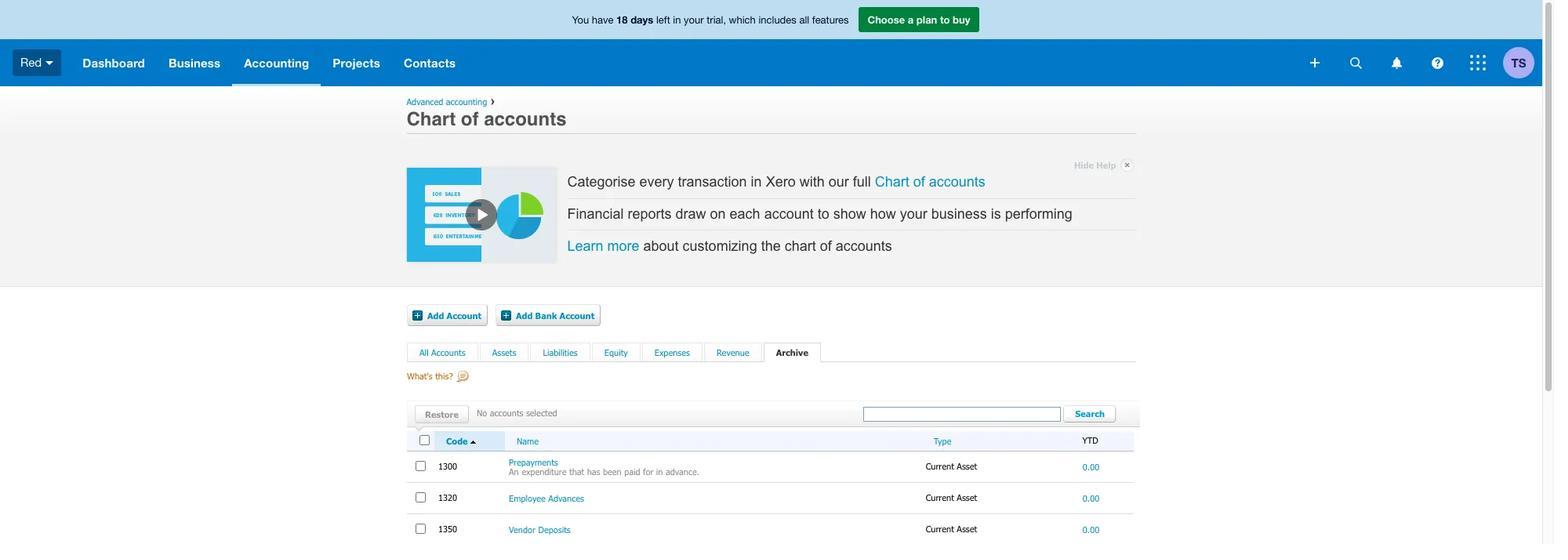 Task type: vqa. For each thing, say whether or not it's contained in the screenshot.
third 'Current'
yes



Task type: locate. For each thing, give the bounding box(es) containing it.
3 current from the top
[[926, 524, 954, 534]]

1 vertical spatial 0.00 link
[[1083, 493, 1100, 503]]

of inside advanced accounting › chart of accounts
[[461, 108, 479, 130]]

red
[[20, 55, 42, 69]]

account
[[764, 206, 814, 222]]

name
[[517, 436, 539, 446]]

add bank account link
[[496, 304, 601, 326]]

vendor
[[509, 524, 536, 535]]

to left buy
[[940, 13, 950, 26]]

add account
[[427, 310, 482, 320]]

financial
[[567, 206, 624, 222]]

1 horizontal spatial your
[[900, 206, 928, 222]]

current
[[926, 461, 954, 471], [926, 493, 954, 503], [926, 524, 954, 534]]

1 vertical spatial chart
[[875, 174, 909, 189]]

business
[[931, 206, 987, 222]]

of
[[461, 108, 479, 130], [913, 174, 925, 189], [820, 239, 832, 254]]

2 horizontal spatial in
[[751, 174, 762, 189]]

a
[[908, 13, 914, 26]]

0 vertical spatial of
[[461, 108, 479, 130]]

1 vertical spatial 0.00
[[1083, 493, 1100, 503]]

current asset for advances
[[926, 493, 980, 503]]

1 0.00 from the top
[[1083, 462, 1100, 472]]

chart right "full"
[[875, 174, 909, 189]]

0 horizontal spatial in
[[656, 466, 663, 477]]

0 vertical spatial current
[[926, 461, 954, 471]]

3 current asset from the top
[[926, 524, 980, 534]]

chart
[[407, 108, 456, 130], [875, 174, 909, 189]]

to left show
[[818, 206, 829, 222]]

0 vertical spatial in
[[673, 14, 681, 26]]

employee advances link
[[509, 493, 584, 503]]

advances
[[548, 493, 584, 503]]

2 current asset from the top
[[926, 493, 980, 503]]

business
[[169, 56, 220, 70]]

archive
[[776, 347, 809, 357]]

account right bank
[[560, 310, 595, 320]]

this?
[[435, 371, 453, 381]]

customizing
[[683, 239, 757, 254]]

what's this?
[[407, 371, 453, 381]]

1 vertical spatial current
[[926, 493, 954, 503]]

None checkbox
[[416, 461, 426, 471], [416, 492, 426, 502], [416, 524, 426, 534], [416, 461, 426, 471], [416, 492, 426, 502], [416, 524, 426, 534]]

ts
[[1512, 55, 1526, 69]]

no
[[477, 407, 487, 418]]

banner
[[0, 0, 1543, 86]]

0 horizontal spatial of
[[461, 108, 479, 130]]

add
[[427, 310, 444, 320], [516, 310, 533, 320]]

to
[[940, 13, 950, 26], [818, 206, 829, 222]]

1 horizontal spatial to
[[940, 13, 950, 26]]

your right how at the top of page
[[900, 206, 928, 222]]

your left trial,
[[684, 14, 704, 26]]

code
[[446, 436, 468, 446]]

0 horizontal spatial add
[[427, 310, 444, 320]]

0 vertical spatial chart
[[407, 108, 456, 130]]

in left xero
[[751, 174, 762, 189]]

svg image inside the red popup button
[[46, 61, 54, 65]]

2 vertical spatial current asset
[[926, 524, 980, 534]]

bank
[[535, 310, 557, 320]]

2 asset from the top
[[957, 493, 977, 503]]

1300
[[438, 461, 460, 471]]

2 vertical spatial 0.00
[[1083, 524, 1100, 535]]

choose a plan to buy
[[868, 13, 970, 26]]

1 vertical spatial current asset
[[926, 493, 980, 503]]

1 horizontal spatial add
[[516, 310, 533, 320]]

no accounts selected
[[477, 407, 557, 418]]

advanced accounting › chart of accounts
[[407, 94, 567, 130]]

›
[[491, 94, 495, 107]]

equity
[[604, 347, 628, 357]]

features
[[812, 14, 849, 26]]

3 asset from the top
[[957, 524, 977, 534]]

restore
[[425, 409, 459, 419]]

employee
[[509, 493, 546, 503]]

all accounts
[[420, 347, 466, 357]]

type link
[[934, 436, 952, 446]]

3 0.00 from the top
[[1083, 524, 1100, 535]]

0 vertical spatial asset
[[957, 461, 977, 471]]

in
[[673, 14, 681, 26], [751, 174, 762, 189], [656, 466, 663, 477]]

0 vertical spatial 0.00
[[1083, 462, 1100, 472]]

0 vertical spatial to
[[940, 13, 950, 26]]

learn more about customizing the chart of accounts
[[567, 239, 892, 254]]

1 vertical spatial to
[[818, 206, 829, 222]]

accounts inside advanced accounting › chart of accounts
[[484, 108, 567, 130]]

account up accounts
[[447, 310, 482, 320]]

0.00 for vendor deposits
[[1083, 524, 1100, 535]]

2 0.00 link from the top
[[1083, 493, 1100, 503]]

vendor deposits
[[509, 524, 571, 535]]

code link
[[446, 436, 501, 448]]

0 horizontal spatial svg image
[[46, 61, 54, 65]]

None checkbox
[[420, 435, 430, 445]]

of down accounting
[[461, 108, 479, 130]]

revenue
[[717, 347, 749, 357]]

add bank account
[[516, 310, 595, 320]]

0 horizontal spatial account
[[447, 310, 482, 320]]

asset
[[957, 461, 977, 471], [957, 493, 977, 503], [957, 524, 977, 534]]

projects button
[[321, 39, 392, 86]]

dashboard
[[83, 56, 145, 70]]

1 horizontal spatial in
[[673, 14, 681, 26]]

add up all accounts
[[427, 310, 444, 320]]

3 0.00 link from the top
[[1083, 524, 1100, 535]]

for
[[643, 466, 654, 477]]

0 horizontal spatial svg image
[[1310, 58, 1320, 67]]

accounts down ›
[[484, 108, 567, 130]]

2 account from the left
[[560, 310, 595, 320]]

2 add from the left
[[516, 310, 533, 320]]

2 vertical spatial of
[[820, 239, 832, 254]]

1 current from the top
[[926, 461, 954, 471]]

red button
[[0, 39, 71, 86]]

more
[[607, 239, 640, 254]]

hide
[[1074, 160, 1094, 170]]

add left bank
[[516, 310, 533, 320]]

of right "full"
[[913, 174, 925, 189]]

in right for
[[656, 466, 663, 477]]

1 vertical spatial asset
[[957, 493, 977, 503]]

1320
[[438, 493, 460, 503]]

your
[[684, 14, 704, 26], [900, 206, 928, 222]]

chart down advanced
[[407, 108, 456, 130]]

that
[[569, 466, 584, 477]]

in right the left in the top of the page
[[673, 14, 681, 26]]

how
[[870, 206, 896, 222]]

1 horizontal spatial account
[[560, 310, 595, 320]]

liabilities link
[[543, 347, 578, 357]]

accounts
[[484, 108, 567, 130], [929, 174, 986, 189], [836, 239, 892, 254], [490, 407, 523, 418]]

days
[[631, 13, 653, 26]]

1 add from the left
[[427, 310, 444, 320]]

None text field
[[864, 407, 1061, 422]]

0 horizontal spatial chart
[[407, 108, 456, 130]]

0.00
[[1083, 462, 1100, 472], [1083, 493, 1100, 503], [1083, 524, 1100, 535]]

business button
[[157, 39, 232, 86]]

svg image
[[1470, 55, 1486, 71], [1350, 57, 1362, 69], [46, 61, 54, 65]]

2 horizontal spatial svg image
[[1470, 55, 1486, 71]]

accounting
[[244, 56, 309, 70]]

ts button
[[1503, 39, 1543, 86]]

2 vertical spatial in
[[656, 466, 663, 477]]

accounts
[[431, 347, 466, 357]]

learn more link
[[567, 239, 640, 254]]

you
[[572, 14, 589, 26]]

the
[[761, 239, 781, 254]]

2 vertical spatial current
[[926, 524, 954, 534]]

1 horizontal spatial chart
[[875, 174, 909, 189]]

of right 'chart'
[[820, 239, 832, 254]]

2 horizontal spatial of
[[913, 174, 925, 189]]

2 vertical spatial 0.00 link
[[1083, 524, 1100, 535]]

current for vendor deposits
[[926, 524, 954, 534]]

liabilities
[[543, 347, 578, 357]]

0 vertical spatial your
[[684, 14, 704, 26]]

paid
[[624, 466, 640, 477]]

add for add account
[[427, 310, 444, 320]]

0 horizontal spatial your
[[684, 14, 704, 26]]

2 vertical spatial asset
[[957, 524, 977, 534]]

svg image
[[1392, 57, 1402, 69], [1432, 57, 1443, 69], [1310, 58, 1320, 67]]

2 0.00 from the top
[[1083, 493, 1100, 503]]

assets
[[492, 347, 516, 357]]

is
[[991, 206, 1001, 222]]

0 vertical spatial 0.00 link
[[1083, 462, 1100, 472]]

2 current from the top
[[926, 493, 954, 503]]

employee advances
[[509, 493, 584, 503]]

advanced
[[407, 96, 443, 107]]

show
[[833, 206, 866, 222]]

1 vertical spatial your
[[900, 206, 928, 222]]

0 vertical spatial current asset
[[926, 461, 980, 471]]



Task type: describe. For each thing, give the bounding box(es) containing it.
an
[[509, 466, 519, 477]]

revenue link
[[717, 347, 749, 357]]

choose
[[868, 13, 905, 26]]

expenses
[[655, 347, 690, 357]]

expenses link
[[655, 347, 690, 357]]

1350
[[438, 524, 460, 534]]

left
[[656, 14, 670, 26]]

1 current asset from the top
[[926, 461, 980, 471]]

0.00 link for advances
[[1083, 493, 1100, 503]]

all
[[420, 347, 429, 357]]

1 horizontal spatial of
[[820, 239, 832, 254]]

equity link
[[604, 347, 628, 357]]

chart of accounts link
[[875, 174, 986, 189]]

performing
[[1005, 206, 1073, 222]]

ytd
[[1083, 435, 1098, 445]]

contacts button
[[392, 39, 468, 86]]

18
[[616, 13, 628, 26]]

accounting button
[[232, 39, 321, 86]]

assets link
[[492, 347, 516, 357]]

prepayments an expenditure that has been paid for in advance.
[[509, 457, 700, 477]]

add account link
[[407, 304, 488, 326]]

has
[[587, 466, 600, 477]]

0.00 for employee advances
[[1083, 493, 1100, 503]]

chart
[[785, 239, 816, 254]]

xero
[[766, 174, 796, 189]]

dashboard link
[[71, 39, 157, 86]]

your inside "you have 18 days left in your trial, which includes all features"
[[684, 14, 704, 26]]

draw
[[676, 206, 706, 222]]

1 horizontal spatial svg image
[[1350, 57, 1362, 69]]

to inside banner
[[940, 13, 950, 26]]

in inside "you have 18 days left in your trial, which includes all features"
[[673, 14, 681, 26]]

buy
[[953, 13, 970, 26]]

trial,
[[707, 14, 726, 26]]

asset for deposits
[[957, 524, 977, 534]]

1 account from the left
[[447, 310, 482, 320]]

accounts down show
[[836, 239, 892, 254]]

hide help link
[[1074, 156, 1134, 174]]

every
[[640, 174, 674, 189]]

1 0.00 link from the top
[[1083, 462, 1100, 472]]

in inside prepayments an expenditure that has been paid for in advance.
[[656, 466, 663, 477]]

prepayments link
[[509, 457, 558, 467]]

0 horizontal spatial to
[[818, 206, 829, 222]]

accounts right no at the bottom left of the page
[[490, 407, 523, 418]]

chart inside advanced accounting › chart of accounts
[[407, 108, 456, 130]]

1 asset from the top
[[957, 461, 977, 471]]

includes
[[759, 14, 797, 26]]

on
[[710, 206, 726, 222]]

asset for advances
[[957, 493, 977, 503]]

accounts up business
[[929, 174, 986, 189]]

plan
[[917, 13, 937, 26]]

advance.
[[666, 466, 700, 477]]

with
[[800, 174, 825, 189]]

current asset for deposits
[[926, 524, 980, 534]]

learn
[[567, 239, 603, 254]]

what's this? link
[[407, 371, 470, 393]]

what's
[[407, 371, 433, 381]]

categorise every transaction in xero with our full chart of accounts
[[567, 174, 986, 189]]

1 horizontal spatial svg image
[[1392, 57, 1402, 69]]

1 vertical spatial of
[[913, 174, 925, 189]]

accounting
[[446, 96, 487, 107]]

you have 18 days left in your trial, which includes all features
[[572, 13, 849, 26]]

transaction
[[678, 174, 747, 189]]

categorise
[[567, 174, 636, 189]]

help
[[1097, 160, 1116, 170]]

advanced accounting link
[[407, 96, 487, 107]]

hide help
[[1074, 160, 1116, 170]]

0.00 link for deposits
[[1083, 524, 1100, 535]]

have
[[592, 14, 614, 26]]

about
[[643, 239, 679, 254]]

banner containing ts
[[0, 0, 1543, 86]]

financial reports draw on each account to show how your business is performing
[[567, 206, 1073, 222]]

full
[[853, 174, 871, 189]]

name link
[[517, 436, 539, 446]]

2 horizontal spatial svg image
[[1432, 57, 1443, 69]]

selected
[[526, 407, 557, 418]]

add for add bank account
[[516, 310, 533, 320]]

current for employee advances
[[926, 493, 954, 503]]

which
[[729, 14, 756, 26]]

search
[[1075, 408, 1105, 418]]

projects
[[333, 56, 380, 70]]

contacts
[[404, 56, 456, 70]]

search button
[[1064, 405, 1117, 424]]

reports
[[628, 206, 672, 222]]

archive link
[[776, 347, 809, 357]]

been
[[603, 466, 622, 477]]

1 vertical spatial in
[[751, 174, 762, 189]]

prepayments
[[509, 457, 558, 467]]

restore link
[[415, 405, 469, 423]]



